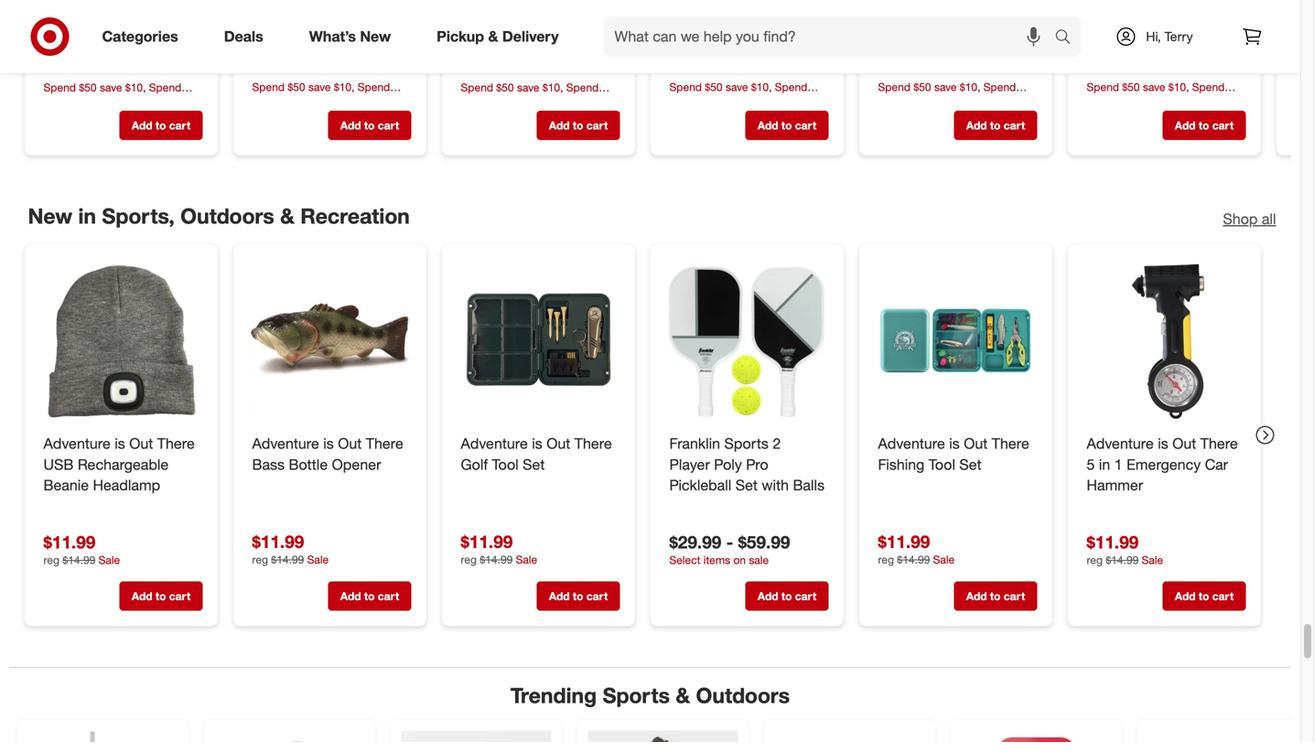 Task type: locate. For each thing, give the bounding box(es) containing it.
3 there from the left
[[575, 435, 612, 453]]

toys inside $50.00 spend $50 save $10, spend $100 save $25 on select toys
[[164, 96, 185, 110]]

$100 down $15.00
[[252, 96, 276, 109]]

1 $50 from the left
[[288, 80, 305, 94]]

$11.99 reg $14.99 sale for golf
[[461, 531, 537, 567]]

1 horizontal spatial sports
[[724, 435, 769, 453]]

set right fishing
[[960, 456, 982, 474]]

trending sports & outdoors
[[511, 683, 790, 708]]

$100 inside $25.00 spend $50 save $10, spend $100 save $25 on select toys
[[1087, 96, 1111, 109]]

is for golf
[[532, 435, 543, 453]]

adventure is out there bass bottle opener link
[[252, 434, 408, 475]]

out inside adventure is out there fishing tool set
[[964, 435, 988, 453]]

banana boat ultra sport sunscreen lotion image
[[1148, 731, 1298, 742], [1148, 731, 1298, 742]]

tool
[[492, 456, 519, 474], [929, 456, 956, 474]]

0 horizontal spatial tool
[[492, 456, 519, 474]]

3 toys from the left
[[999, 96, 1020, 109]]

set right golf
[[523, 456, 545, 474]]

5 is from the left
[[1158, 435, 1169, 453]]

out for adventure is out there golf tool set
[[547, 435, 571, 453]]

search
[[1047, 29, 1091, 47]]

$100 inside $50.00 spend $50 save $10, spend $100 save $25 on select toys
[[43, 96, 67, 110]]

recreation
[[300, 203, 410, 229]]

$11.99 down hammer
[[1087, 532, 1139, 553]]

1 horizontal spatial in
[[1099, 456, 1110, 474]]

$50 inside $11.00 spend $50 save $10, spend $100 save $25 on select toys
[[914, 80, 931, 94]]

tool inside adventure is out there fishing tool set
[[929, 456, 956, 474]]

4 $14.99 from the left
[[63, 554, 95, 567]]

$25 inside $50.00 spend $50 save $10, spend $100 save $25 on select toys
[[96, 96, 113, 110]]

in
[[78, 203, 96, 229], [1099, 456, 1110, 474]]

adventure for golf
[[461, 435, 528, 453]]

$100 for $25.00
[[1087, 96, 1111, 109]]

set down pro
[[736, 477, 758, 495]]

set inside franklin sports 2 player poly pro pickleball set with balls
[[736, 477, 758, 495]]

4 out from the left
[[964, 435, 988, 453]]

$50 for $50.00
[[79, 80, 97, 94]]

on inside $9.00 spend $50 save $10, spend $100 save $25 on select toys
[[743, 96, 755, 109]]

$11.99 down beanie at the bottom left of the page
[[43, 532, 95, 553]]

add to cart button
[[119, 111, 203, 140], [328, 111, 411, 140], [537, 111, 620, 140], [745, 111, 829, 140], [954, 111, 1037, 140], [1163, 111, 1246, 140], [119, 582, 203, 611], [328, 582, 411, 611], [537, 582, 620, 611], [745, 582, 829, 611], [954, 582, 1037, 611], [1163, 582, 1246, 611]]

0 vertical spatial sports
[[724, 435, 769, 453]]

franklin
[[670, 435, 720, 453]]

5 $100 from the left
[[43, 96, 67, 110]]

$10, for $50.00
[[125, 80, 146, 94]]

$100 inside $15.00 spend $50 save $10, spend $100 save $25 on select toys
[[252, 96, 276, 109]]

$11.99 down golf
[[461, 531, 513, 552]]

adventure is out there usb rechargeable beanie headlamp link
[[43, 434, 199, 496]]

5 $14.99 from the left
[[1106, 554, 1139, 567]]

$14.99
[[271, 553, 304, 567], [480, 553, 513, 567], [897, 553, 930, 567], [63, 554, 95, 567], [1106, 554, 1139, 567]]

$10, inside $11.00 spend $50 save $10, spend $100 save $25 on select toys
[[960, 80, 981, 94]]

$100 down "$11.00"
[[878, 96, 902, 109]]

4 $100 from the left
[[1087, 96, 1111, 109]]

6 $10, from the left
[[543, 80, 563, 94]]

spend $50 save $10, spend $100 save $25 on select toys button down delivery on the top left of the page
[[461, 79, 620, 110]]

cart
[[169, 118, 191, 132], [378, 118, 399, 132], [586, 118, 608, 132], [795, 118, 817, 132], [1004, 118, 1025, 132], [1213, 118, 1234, 132], [169, 590, 191, 604], [378, 590, 399, 604], [586, 590, 608, 604], [795, 590, 817, 604], [1004, 590, 1025, 604], [1213, 590, 1234, 604]]

is for fishing
[[949, 435, 960, 453]]

owala freesip 24oz stainless steel water bottle image
[[215, 731, 365, 742], [215, 731, 365, 742]]

$100 for $11.00
[[878, 96, 902, 109]]

2 $100 from the left
[[670, 96, 693, 109]]

toys for $11.00
[[999, 96, 1020, 109]]

2 out from the left
[[338, 435, 362, 453]]

1 toys from the left
[[373, 96, 394, 109]]

2 toys from the left
[[790, 96, 811, 109]]

toys
[[373, 96, 394, 109], [790, 96, 811, 109], [999, 96, 1020, 109], [1208, 96, 1228, 109], [164, 96, 185, 110], [582, 96, 602, 110]]

$50 inside $50.00 spend $50 save $10, spend $100 save $25 on select toys
[[79, 80, 97, 94]]

2 horizontal spatial set
[[960, 456, 982, 474]]

sports for &
[[603, 683, 670, 708]]

in left 1
[[1099, 456, 1110, 474]]

2 $50 from the left
[[705, 80, 723, 94]]

shop all
[[1223, 210, 1276, 228]]

1 vertical spatial outdoors
[[696, 683, 790, 708]]

out inside adventure is out there bass bottle opener
[[338, 435, 362, 453]]

2 is from the left
[[323, 435, 334, 453]]

1 out from the left
[[129, 435, 153, 453]]

$25 inside $9.00 spend $50 save $10, spend $100 save $25 on select toys
[[722, 96, 739, 109]]

0 horizontal spatial set
[[523, 456, 545, 474]]

5 $10, from the left
[[125, 80, 146, 94]]

4 spend $50 save $10, spend $100 save $25 on select toys button from the left
[[1087, 79, 1246, 109]]

adventure for bass
[[252, 435, 319, 453]]

toys for $15.00
[[373, 96, 394, 109]]

$11.99 reg $14.99 sale down hammer
[[1087, 532, 1163, 567]]

6 toys from the left
[[582, 96, 602, 110]]

$10, for $25.00
[[1169, 80, 1189, 94]]

4 $25 from the left
[[1139, 96, 1157, 109]]

toys inside $11.00 spend $50 save $10, spend $100 save $25 on select toys
[[999, 96, 1020, 109]]

1 sale from the left
[[307, 553, 329, 567]]

is inside adventure is out there golf tool set
[[532, 435, 543, 453]]

select inside $11.00 spend $50 save $10, spend $100 save $25 on select toys
[[967, 96, 996, 109]]

$10, for $20.00
[[543, 80, 563, 94]]

1 adventure from the left
[[43, 435, 111, 453]]

1
[[1115, 456, 1123, 474]]

1 $10, from the left
[[334, 80, 355, 94]]

player
[[670, 456, 710, 474]]

adventure is out there fishing tool set
[[878, 435, 1029, 474]]

sale for 5
[[1142, 554, 1163, 567]]

tool right golf
[[492, 456, 519, 474]]

2 adventure from the left
[[252, 435, 319, 453]]

golf
[[461, 456, 488, 474]]

out for adventure is out there usb rechargeable beanie headlamp
[[129, 435, 153, 453]]

$25 inside $25.00 spend $50 save $10, spend $100 save $25 on select toys
[[1139, 96, 1157, 109]]

car
[[1205, 456, 1228, 474]]

$29.99
[[670, 532, 722, 553]]

5 reg from the left
[[1087, 554, 1103, 567]]

1 vertical spatial new
[[28, 203, 72, 229]]

4 there from the left
[[992, 435, 1029, 453]]

$10, inside $25.00 spend $50 save $10, spend $100 save $25 on select toys
[[1169, 80, 1189, 94]]

$50 down "$11.00"
[[914, 80, 931, 94]]

toys for $20.00
[[582, 96, 602, 110]]

tool inside adventure is out there golf tool set
[[492, 456, 519, 474]]

1 tool from the left
[[492, 456, 519, 474]]

women's medium support seamless racerback midline sports bra - all in motion™ image
[[588, 731, 738, 742], [588, 731, 738, 742]]

$10, inside $50.00 spend $50 save $10, spend $100 save $25 on select toys
[[125, 80, 146, 94]]

$10, inside $15.00 spend $50 save $10, spend $100 save $25 on select toys
[[334, 80, 355, 94]]

$100 down $20.00
[[461, 96, 485, 110]]

$50 down $20.00
[[496, 80, 514, 94]]

on inside $15.00 spend $50 save $10, spend $100 save $25 on select toys
[[325, 96, 338, 109]]

1 horizontal spatial set
[[736, 477, 758, 495]]

new right what's
[[360, 28, 391, 45]]

1 horizontal spatial tool
[[929, 456, 956, 474]]

toys inside $20.00 spend $50 save $10, spend $100 save $25 on select toys
[[582, 96, 602, 110]]

3 $25 from the left
[[931, 96, 948, 109]]

dumbbell - all in motion™ image
[[401, 731, 551, 742], [401, 731, 551, 742]]

new left the sports, at the top left of the page
[[28, 203, 72, 229]]

out inside adventure is out there usb rechargeable beanie headlamp
[[129, 435, 153, 453]]

7 spend from the left
[[1087, 80, 1119, 94]]

toys inside $9.00 spend $50 save $10, spend $100 save $25 on select toys
[[790, 96, 811, 109]]

5 spend $50 save $10, spend $100 save $25 on select toys button from the left
[[43, 79, 203, 110]]

reg for adventure is out there golf tool set
[[461, 553, 477, 567]]

is inside adventure is out there usb rechargeable beanie headlamp
[[115, 435, 125, 453]]

1 vertical spatial &
[[280, 203, 295, 229]]

10 spend from the left
[[149, 80, 181, 94]]

adventure inside adventure is out there 5 in 1 emergency car hammer
[[1087, 435, 1154, 453]]

$25 inside $20.00 spend $50 save $10, spend $100 save $25 on select toys
[[513, 96, 531, 110]]

$11.99 reg $14.99 sale for fishing
[[878, 531, 955, 567]]

beanie
[[43, 477, 89, 495]]

$100 inside $20.00 spend $50 save $10, spend $100 save $25 on select toys
[[461, 96, 485, 110]]

1 there from the left
[[157, 435, 195, 453]]

adventure up bass
[[252, 435, 319, 453]]

$100 inside $9.00 spend $50 save $10, spend $100 save $25 on select toys
[[670, 96, 693, 109]]

sale for golf
[[516, 553, 537, 567]]

2 vertical spatial &
[[676, 683, 690, 708]]

there inside adventure is out there bass bottle opener
[[366, 435, 403, 453]]

balls
[[793, 477, 825, 495]]

spend $50 save $10, spend $100 save $25 on select toys button for $15.00
[[252, 79, 411, 109]]

select
[[341, 96, 370, 109], [758, 96, 787, 109], [967, 96, 996, 109], [1175, 96, 1205, 109], [132, 96, 161, 110], [549, 96, 579, 110]]

adventure up fishing
[[878, 435, 945, 453]]

there inside adventure is out there 5 in 1 emergency car hammer
[[1201, 435, 1238, 453]]

on inside $50.00 spend $50 save $10, spend $100 save $25 on select toys
[[116, 96, 129, 110]]

$11.99 reg $14.99 sale for bass
[[252, 531, 329, 567]]

adventure is out there bass bottle opener
[[252, 435, 403, 474]]

adventure for 5
[[1087, 435, 1154, 453]]

2 $10, from the left
[[751, 80, 772, 94]]

save
[[308, 80, 331, 94], [726, 80, 748, 94], [934, 80, 957, 94], [1143, 80, 1166, 94], [100, 80, 122, 94], [517, 80, 540, 94], [279, 96, 301, 109], [696, 96, 719, 109], [905, 96, 927, 109], [1114, 96, 1136, 109], [70, 96, 93, 110], [488, 96, 510, 110]]

3 sale from the left
[[933, 553, 955, 567]]

$100 for $15.00
[[252, 96, 276, 109]]

3 adventure from the left
[[461, 435, 528, 453]]

new inside "link"
[[360, 28, 391, 45]]

select for $20.00
[[549, 96, 579, 110]]

adventure is out there 5 in 1 emergency car hammer image
[[1083, 260, 1246, 423], [1083, 260, 1246, 423]]

1 spend $50 save $10, spend $100 save $25 on select toys button from the left
[[252, 79, 411, 109]]

adventure up golf
[[461, 435, 528, 453]]

4 spend from the left
[[775, 80, 808, 94]]

sale for bass
[[307, 553, 329, 567]]

5 out from the left
[[1173, 435, 1197, 453]]

select inside $20.00 spend $50 save $10, spend $100 save $25 on select toys
[[549, 96, 579, 110]]

johnson & johnson first aid to go! portable mini travel kit - 12pc image
[[961, 731, 1112, 742], [961, 731, 1112, 742]]

is for 5
[[1158, 435, 1169, 453]]

2 tool from the left
[[929, 456, 956, 474]]

$10, for $9.00
[[751, 80, 772, 94]]

6 $100 from the left
[[461, 96, 485, 110]]

5 sale from the left
[[1142, 554, 1163, 567]]

pickup
[[437, 28, 484, 45]]

is inside adventure is out there bass bottle opener
[[323, 435, 334, 453]]

$50 inside $25.00 spend $50 save $10, spend $100 save $25 on select toys
[[1122, 80, 1140, 94]]

$11.99 reg $14.99 sale down beanie at the bottom left of the page
[[43, 532, 120, 567]]

$25
[[304, 96, 322, 109], [722, 96, 739, 109], [931, 96, 948, 109], [1139, 96, 1157, 109], [96, 96, 113, 110], [513, 96, 531, 110]]

on inside $11.00 spend $50 save $10, spend $100 save $25 on select toys
[[951, 96, 964, 109]]

select for $11.00
[[967, 96, 996, 109]]

$100 down the $9.00
[[670, 96, 693, 109]]

What can we help you find? suggestions appear below search field
[[604, 16, 1059, 57]]

0 horizontal spatial &
[[280, 203, 295, 229]]

$11.99 reg $14.99 sale
[[252, 531, 329, 567], [461, 531, 537, 567], [878, 531, 955, 567], [43, 532, 120, 567], [1087, 532, 1163, 567]]

there inside adventure is out there fishing tool set
[[992, 435, 1029, 453]]

$11.99 reg $14.99 sale down golf
[[461, 531, 537, 567]]

0 vertical spatial in
[[78, 203, 96, 229]]

sports
[[724, 435, 769, 453], [603, 683, 670, 708]]

5 toys from the left
[[164, 96, 185, 110]]

$25 for $25.00
[[1139, 96, 1157, 109]]

6 select from the left
[[549, 96, 579, 110]]

out inside adventure is out there 5 in 1 emergency car hammer
[[1173, 435, 1197, 453]]

1 $100 from the left
[[252, 96, 276, 109]]

$10,
[[334, 80, 355, 94], [751, 80, 772, 94], [960, 80, 981, 94], [1169, 80, 1189, 94], [125, 80, 146, 94], [543, 80, 563, 94]]

6 spend $50 save $10, spend $100 save $25 on select toys button from the left
[[461, 79, 620, 110]]

terry
[[1165, 28, 1193, 44]]

out inside adventure is out there golf tool set
[[547, 435, 571, 453]]

new
[[360, 28, 391, 45], [28, 203, 72, 229]]

spend $50 save $10, spend $100 save $25 on select toys button down categories
[[43, 79, 203, 110]]

5 there from the left
[[1201, 435, 1238, 453]]

there for adventure is out there usb rechargeable beanie headlamp
[[157, 435, 195, 453]]

$11.99 reg $14.99 sale down fishing
[[878, 531, 955, 567]]

$50.00 spend $50 save $10, spend $100 save $25 on select toys
[[43, 54, 185, 110]]

3 out from the left
[[547, 435, 571, 453]]

$11.99 for adventure is out there 5 in 1 emergency car hammer
[[1087, 532, 1139, 553]]

6 $25 from the left
[[513, 96, 531, 110]]

what's
[[309, 28, 356, 45]]

3 $100 from the left
[[878, 96, 902, 109]]

to
[[156, 118, 166, 132], [364, 118, 375, 132], [573, 118, 583, 132], [782, 118, 792, 132], [990, 118, 1001, 132], [1199, 118, 1209, 132], [156, 590, 166, 604], [364, 590, 375, 604], [573, 590, 583, 604], [782, 590, 792, 604], [990, 590, 1001, 604], [1199, 590, 1209, 604]]

spend
[[252, 80, 285, 94], [358, 80, 390, 94], [670, 80, 702, 94], [775, 80, 808, 94], [878, 80, 911, 94], [984, 80, 1016, 94], [1087, 80, 1119, 94], [1192, 80, 1225, 94], [43, 80, 76, 94], [149, 80, 181, 94], [461, 80, 493, 94], [566, 80, 599, 94]]

spend $50 save $10, spend $100 save $25 on select toys button down hi, terry
[[1087, 79, 1246, 109]]

1 $14.99 from the left
[[271, 553, 304, 567]]

$11.99 for adventure is out there golf tool set
[[461, 531, 513, 552]]

4 sale from the left
[[99, 554, 120, 567]]

on
[[325, 96, 338, 109], [743, 96, 755, 109], [951, 96, 964, 109], [1160, 96, 1172, 109], [116, 96, 129, 110], [534, 96, 546, 110], [734, 554, 746, 567]]

$50 inside $15.00 spend $50 save $10, spend $100 save $25 on select toys
[[288, 80, 305, 94]]

new in sports, outdoors & recreation
[[28, 203, 410, 229]]

in inside adventure is out there 5 in 1 emergency car hammer
[[1099, 456, 1110, 474]]

2 there from the left
[[366, 435, 403, 453]]

2 $14.99 from the left
[[480, 553, 513, 567]]

4 $10, from the left
[[1169, 80, 1189, 94]]

adventure inside adventure is out there bass bottle opener
[[252, 435, 319, 453]]

on for $9.00
[[743, 96, 755, 109]]

sale for usb
[[99, 554, 120, 567]]

hi, terry
[[1146, 28, 1193, 44]]

$10, inside $9.00 spend $50 save $10, spend $100 save $25 on select toys
[[751, 80, 772, 94]]

4 reg from the left
[[43, 554, 59, 567]]

2
[[773, 435, 781, 453]]

adventure up 1
[[1087, 435, 1154, 453]]

$25 for $15.00
[[304, 96, 322, 109]]

$11.99 down bass
[[252, 531, 304, 552]]

$11.99
[[252, 531, 304, 552], [461, 531, 513, 552], [878, 531, 930, 552], [43, 532, 95, 553], [1087, 532, 1139, 553]]

2 spend $50 save $10, spend $100 save $25 on select toys button from the left
[[670, 79, 829, 109]]

6 $50 from the left
[[496, 80, 514, 94]]

5 spend from the left
[[878, 80, 911, 94]]

on inside $25.00 spend $50 save $10, spend $100 save $25 on select toys
[[1160, 96, 1172, 109]]

adventure for fishing
[[878, 435, 945, 453]]

$25 for $20.00
[[513, 96, 531, 110]]

set for golf
[[523, 456, 545, 474]]

rechargeable
[[78, 456, 169, 474]]

adventure inside adventure is out there golf tool set
[[461, 435, 528, 453]]

$100 down $25.00
[[1087, 96, 1111, 109]]

0 vertical spatial new
[[360, 28, 391, 45]]

select inside $15.00 spend $50 save $10, spend $100 save $25 on select toys
[[341, 96, 370, 109]]

set
[[523, 456, 545, 474], [960, 456, 982, 474], [736, 477, 758, 495]]

1 horizontal spatial &
[[488, 28, 498, 45]]

is inside adventure is out there 5 in 1 emergency car hammer
[[1158, 435, 1169, 453]]

0 horizontal spatial sports
[[603, 683, 670, 708]]

franklin sports 2 player poly pro pickleball set with balls link
[[670, 434, 825, 496]]

adventure is out there bass bottle opener image
[[248, 260, 411, 423], [248, 260, 411, 423]]

adventure
[[43, 435, 111, 453], [252, 435, 319, 453], [461, 435, 528, 453], [878, 435, 945, 453], [1087, 435, 1154, 453]]

3 $14.99 from the left
[[897, 553, 930, 567]]

5 select from the left
[[132, 96, 161, 110]]

$50 for $9.00
[[705, 80, 723, 94]]

spend $50 save $10, spend $100 save $25 on select toys button for $11.00
[[878, 79, 1037, 109]]

adventure is out there usb rechargeable beanie headlamp image
[[40, 260, 203, 423], [40, 260, 203, 423]]

is
[[115, 435, 125, 453], [323, 435, 334, 453], [532, 435, 543, 453], [949, 435, 960, 453], [1158, 435, 1169, 453]]

sports inside franklin sports 2 player poly pro pickleball set with balls
[[724, 435, 769, 453]]

set inside adventure is out there golf tool set
[[523, 456, 545, 474]]

$100 inside $11.00 spend $50 save $10, spend $100 save $25 on select toys
[[878, 96, 902, 109]]

there inside adventure is out there golf tool set
[[575, 435, 612, 453]]

adventure for usb
[[43, 435, 111, 453]]

2 select from the left
[[758, 96, 787, 109]]

select inside $50.00 spend $50 save $10, spend $100 save $25 on select toys
[[132, 96, 161, 110]]

4 is from the left
[[949, 435, 960, 453]]

is inside adventure is out there fishing tool set
[[949, 435, 960, 453]]

1 vertical spatial in
[[1099, 456, 1110, 474]]

on for $25.00
[[1160, 96, 1172, 109]]

$25 inside $15.00 spend $50 save $10, spend $100 save $25 on select toys
[[304, 96, 322, 109]]

$11.99 down fishing
[[878, 531, 930, 552]]

$50 inside $9.00 spend $50 save $10, spend $100 save $25 on select toys
[[705, 80, 723, 94]]

3 select from the left
[[967, 96, 996, 109]]

stanley 40 oz stainless steel h2.0 flowstate quencher tumbler image
[[28, 731, 178, 742], [28, 731, 178, 742]]

0 horizontal spatial outdoors
[[180, 203, 274, 229]]

adventure up usb
[[43, 435, 111, 453]]

add
[[132, 118, 152, 132], [340, 118, 361, 132], [549, 118, 570, 132], [758, 118, 779, 132], [966, 118, 987, 132], [1175, 118, 1196, 132], [132, 590, 152, 604], [340, 590, 361, 604], [549, 590, 570, 604], [758, 590, 779, 604], [966, 590, 987, 604], [1175, 590, 1196, 604]]

$50 for $25.00
[[1122, 80, 1140, 94]]

$25 inside $11.00 spend $50 save $10, spend $100 save $25 on select toys
[[931, 96, 948, 109]]

sports up pro
[[724, 435, 769, 453]]

in left the sports, at the top left of the page
[[78, 203, 96, 229]]

1 vertical spatial sports
[[603, 683, 670, 708]]

select inside $25.00 spend $50 save $10, spend $100 save $25 on select toys
[[1175, 96, 1205, 109]]

outdoors for &
[[696, 683, 790, 708]]

2 sale from the left
[[516, 553, 537, 567]]

out
[[129, 435, 153, 453], [338, 435, 362, 453], [547, 435, 571, 453], [964, 435, 988, 453], [1173, 435, 1197, 453]]

$20.00 spend $50 save $10, spend $100 save $25 on select toys
[[461, 54, 602, 110]]

select inside $9.00 spend $50 save $10, spend $100 save $25 on select toys
[[758, 96, 787, 109]]

$50 down $50.00
[[79, 80, 97, 94]]

sale for fishing
[[933, 553, 955, 567]]

$10, inside $20.00 spend $50 save $10, spend $100 save $25 on select toys
[[543, 80, 563, 94]]

0 vertical spatial &
[[488, 28, 498, 45]]

adventure inside adventure is out there usb rechargeable beanie headlamp
[[43, 435, 111, 453]]

adventure inside adventure is out there fishing tool set
[[878, 435, 945, 453]]

4 adventure from the left
[[878, 435, 945, 453]]

reg for adventure is out there fishing tool set
[[878, 553, 894, 567]]

$15.00
[[252, 54, 304, 75]]

outdoors for sports,
[[180, 203, 274, 229]]

hi,
[[1146, 28, 1161, 44]]

4 select from the left
[[1175, 96, 1205, 109]]

$11.99 reg $14.99 sale down bottle
[[252, 531, 329, 567]]

1 is from the left
[[115, 435, 125, 453]]

$100
[[252, 96, 276, 109], [670, 96, 693, 109], [878, 96, 902, 109], [1087, 96, 1111, 109], [43, 96, 67, 110], [461, 96, 485, 110]]

2 reg from the left
[[461, 553, 477, 567]]

5 $50 from the left
[[79, 80, 97, 94]]

add to cart
[[132, 118, 191, 132], [340, 118, 399, 132], [549, 118, 608, 132], [758, 118, 817, 132], [966, 118, 1025, 132], [1175, 118, 1234, 132], [132, 590, 191, 604], [340, 590, 399, 604], [549, 590, 608, 604], [758, 590, 817, 604], [966, 590, 1025, 604], [1175, 590, 1234, 604]]

3 $50 from the left
[[914, 80, 931, 94]]

toys inside $15.00 spend $50 save $10, spend $100 save $25 on select toys
[[373, 96, 394, 109]]

4 toys from the left
[[1208, 96, 1228, 109]]

spend $50 save $10, spend $100 save $25 on select toys button down "$11.00"
[[878, 79, 1037, 109]]

there inside adventure is out there usb rechargeable beanie headlamp
[[157, 435, 195, 453]]

toys for $9.00
[[790, 96, 811, 109]]

sale
[[307, 553, 329, 567], [516, 553, 537, 567], [933, 553, 955, 567], [99, 554, 120, 567], [1142, 554, 1163, 567]]

1 horizontal spatial new
[[360, 28, 391, 45]]

4 $50 from the left
[[1122, 80, 1140, 94]]

3 spend $50 save $10, spend $100 save $25 on select toys button from the left
[[878, 79, 1037, 109]]

franklin sports 2 player poly pro pickleball set with balls image
[[666, 260, 829, 423], [666, 260, 829, 423]]

spend $50 save $10, spend $100 save $25 on select toys button down the $9.00
[[670, 79, 829, 109]]

0 vertical spatial outdoors
[[180, 203, 274, 229]]

$25 for $11.00
[[931, 96, 948, 109]]

on for $20.00
[[534, 96, 546, 110]]

tool right fishing
[[929, 456, 956, 474]]

categories
[[102, 28, 178, 45]]

outdoors
[[180, 203, 274, 229], [696, 683, 790, 708]]

1 horizontal spatial outdoors
[[696, 683, 790, 708]]

set inside adventure is out there fishing tool set
[[960, 456, 982, 474]]

toys inside $25.00 spend $50 save $10, spend $100 save $25 on select toys
[[1208, 96, 1228, 109]]

$50 down the $9.00
[[705, 80, 723, 94]]

3 is from the left
[[532, 435, 543, 453]]

reg
[[252, 553, 268, 567], [461, 553, 477, 567], [878, 553, 894, 567], [43, 554, 59, 567], [1087, 554, 1103, 567]]

1 reg from the left
[[252, 553, 268, 567]]

2 $25 from the left
[[722, 96, 739, 109]]

1 select from the left
[[341, 96, 370, 109]]

5 $25 from the left
[[96, 96, 113, 110]]

adventure is out there golf tool set image
[[457, 260, 620, 423], [457, 260, 620, 423]]

$50 inside $20.00 spend $50 save $10, spend $100 save $25 on select toys
[[496, 80, 514, 94]]

shop all link
[[1223, 209, 1276, 229]]

there for adventure is out there 5 in 1 emergency car hammer
[[1201, 435, 1238, 453]]

on inside $20.00 spend $50 save $10, spend $100 save $25 on select toys
[[534, 96, 546, 110]]

$11.00 spend $50 save $10, spend $100 save $25 on select toys
[[878, 54, 1020, 109]]

pickup & delivery
[[437, 28, 559, 45]]

sports right trending
[[603, 683, 670, 708]]

bunch o balloons 3pk rapid-filling self-sealing water balloons by zuru image
[[775, 731, 925, 742], [775, 731, 925, 742]]

$25 for $9.00
[[722, 96, 739, 109]]

3 $10, from the left
[[960, 80, 981, 94]]

1 $25 from the left
[[304, 96, 322, 109]]

$14.99 for adventure is out there golf tool set
[[480, 553, 513, 567]]

$50 down $25.00
[[1122, 80, 1140, 94]]

spend $50 save $10, spend $100 save $25 on select toys button down what's
[[252, 79, 411, 109]]

5 adventure from the left
[[1087, 435, 1154, 453]]

adventure is out there fishing tool set image
[[875, 260, 1037, 423], [875, 260, 1037, 423]]

3 reg from the left
[[878, 553, 894, 567]]

what's new link
[[294, 16, 414, 57]]

$100 down $50.00
[[43, 96, 67, 110]]

$9.00 spend $50 save $10, spend $100 save $25 on select toys
[[670, 54, 811, 109]]

$50 down $15.00
[[288, 80, 305, 94]]

$29.99 - $59.99 select items on sale
[[670, 532, 790, 567]]

there
[[157, 435, 195, 453], [366, 435, 403, 453], [575, 435, 612, 453], [992, 435, 1029, 453], [1201, 435, 1238, 453]]



Task type: describe. For each thing, give the bounding box(es) containing it.
select for $50.00
[[132, 96, 161, 110]]

there for adventure is out there fishing tool set
[[992, 435, 1029, 453]]

spend $50 save $10, spend $100 save $25 on select toys button for $20.00
[[461, 79, 620, 110]]

spend $50 save $10, spend $100 save $25 on select toys button for $50.00
[[43, 79, 203, 110]]

adventure is out there usb rechargeable beanie headlamp
[[43, 435, 195, 495]]

tool for fishing
[[929, 456, 956, 474]]

adventure is out there golf tool set
[[461, 435, 612, 474]]

select
[[670, 554, 701, 567]]

is for usb
[[115, 435, 125, 453]]

$100 for $9.00
[[670, 96, 693, 109]]

$20.00
[[461, 54, 513, 75]]

2 horizontal spatial &
[[676, 683, 690, 708]]

pickleball
[[670, 477, 732, 495]]

emergency
[[1127, 456, 1201, 474]]

$50 for $15.00
[[288, 80, 305, 94]]

toys for $50.00
[[164, 96, 185, 110]]

$10, for $11.00
[[960, 80, 981, 94]]

items
[[704, 554, 730, 567]]

& inside "pickup & delivery" link
[[488, 28, 498, 45]]

bottle
[[289, 456, 328, 474]]

$59.99
[[738, 532, 790, 553]]

search button
[[1047, 16, 1091, 60]]

spend $50 save $10, spend $100 save $25 on select toys button for $25.00
[[1087, 79, 1246, 109]]

shop
[[1223, 210, 1258, 228]]

$25.00 spend $50 save $10, spend $100 save $25 on select toys
[[1087, 54, 1228, 109]]

out for adventure is out there 5 in 1 emergency car hammer
[[1173, 435, 1197, 453]]

pro
[[746, 456, 769, 474]]

$14.99 for adventure is out there usb rechargeable beanie headlamp
[[63, 554, 95, 567]]

$50 for $20.00
[[496, 80, 514, 94]]

spend $50 save $10, spend $100 save $25 on select toys button for $9.00
[[670, 79, 829, 109]]

-
[[726, 532, 733, 553]]

there for adventure is out there golf tool set
[[575, 435, 612, 453]]

hammer
[[1087, 477, 1143, 495]]

fishing
[[878, 456, 925, 474]]

$10, for $15.00
[[334, 80, 355, 94]]

$25 for $50.00
[[96, 96, 113, 110]]

out for adventure is out there bass bottle opener
[[338, 435, 362, 453]]

adventure is out there fishing tool set link
[[878, 434, 1034, 475]]

reg for adventure is out there 5 in 1 emergency car hammer
[[1087, 554, 1103, 567]]

$14.99 for adventure is out there fishing tool set
[[897, 553, 930, 567]]

toys for $25.00
[[1208, 96, 1228, 109]]

$11.99 reg $14.99 sale for 5
[[1087, 532, 1163, 567]]

$50 for $11.00
[[914, 80, 931, 94]]

trending
[[511, 683, 597, 708]]

on for $11.00
[[951, 96, 964, 109]]

5
[[1087, 456, 1095, 474]]

$15.00 spend $50 save $10, spend $100 save $25 on select toys
[[252, 54, 394, 109]]

deals link
[[208, 16, 286, 57]]

2 spend from the left
[[358, 80, 390, 94]]

sale
[[749, 554, 769, 567]]

select for $25.00
[[1175, 96, 1205, 109]]

on for $15.00
[[325, 96, 338, 109]]

is for bass
[[323, 435, 334, 453]]

set for fishing
[[960, 456, 982, 474]]

$100 for $20.00
[[461, 96, 485, 110]]

0 horizontal spatial new
[[28, 203, 72, 229]]

delivery
[[502, 28, 559, 45]]

1 spend from the left
[[252, 80, 285, 94]]

with
[[762, 477, 789, 495]]

opener
[[332, 456, 381, 474]]

reg for adventure is out there bass bottle opener
[[252, 553, 268, 567]]

all
[[1262, 210, 1276, 228]]

$25.00
[[1087, 54, 1139, 75]]

franklin sports 2 player poly pro pickleball set with balls
[[670, 435, 825, 495]]

usb
[[43, 456, 74, 474]]

categories link
[[86, 16, 201, 57]]

reg for adventure is out there usb rechargeable beanie headlamp
[[43, 554, 59, 567]]

$14.99 for adventure is out there bass bottle opener
[[271, 553, 304, 567]]

$11.99 for adventure is out there bass bottle opener
[[252, 531, 304, 552]]

$9.00
[[670, 54, 712, 75]]

bass
[[252, 456, 285, 474]]

$11.99 for adventure is out there fishing tool set
[[878, 531, 930, 552]]

on inside $29.99 - $59.99 select items on sale
[[734, 554, 746, 567]]

$11.00
[[878, 54, 930, 75]]

tool for golf
[[492, 456, 519, 474]]

8 spend from the left
[[1192, 80, 1225, 94]]

adventure is out there 5 in 1 emergency car hammer link
[[1087, 434, 1242, 496]]

pickup & delivery link
[[421, 16, 582, 57]]

deals
[[224, 28, 263, 45]]

out for adventure is out there fishing tool set
[[964, 435, 988, 453]]

sports for 2
[[724, 435, 769, 453]]

$11.99 reg $14.99 sale for usb
[[43, 532, 120, 567]]

11 spend from the left
[[461, 80, 493, 94]]

there for adventure is out there bass bottle opener
[[366, 435, 403, 453]]

9 spend from the left
[[43, 80, 76, 94]]

$50.00
[[43, 54, 95, 75]]

0 horizontal spatial in
[[78, 203, 96, 229]]

adventure is out there 5 in 1 emergency car hammer
[[1087, 435, 1238, 495]]

select for $9.00
[[758, 96, 787, 109]]

adventure is out there golf tool set link
[[461, 434, 616, 475]]

sports,
[[102, 203, 175, 229]]

$100 for $50.00
[[43, 96, 67, 110]]

on for $50.00
[[116, 96, 129, 110]]

headlamp
[[93, 477, 160, 495]]

select for $15.00
[[341, 96, 370, 109]]

poly
[[714, 456, 742, 474]]

6 spend from the left
[[984, 80, 1016, 94]]

3 spend from the left
[[670, 80, 702, 94]]

$11.99 for adventure is out there usb rechargeable beanie headlamp
[[43, 532, 95, 553]]

$14.99 for adventure is out there 5 in 1 emergency car hammer
[[1106, 554, 1139, 567]]

12 spend from the left
[[566, 80, 599, 94]]

what's new
[[309, 28, 391, 45]]



Task type: vqa. For each thing, say whether or not it's contained in the screenshot.
Adventure is Out There 5 in 1 Emergency Car Hammer $11.99
yes



